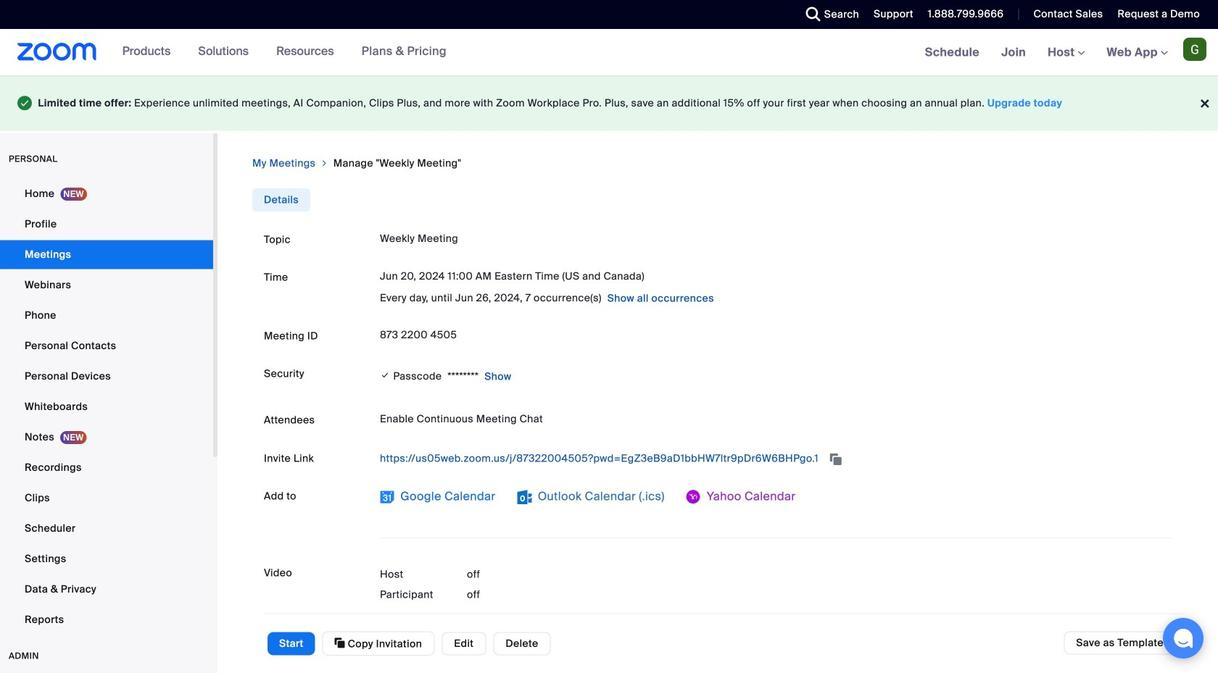 Task type: describe. For each thing, give the bounding box(es) containing it.
product information navigation
[[97, 29, 457, 75]]

add to outlook calendar (.ics) image
[[517, 490, 532, 505]]

manage weekly meeting navigation
[[252, 156, 1183, 171]]

copy image
[[335, 637, 345, 650]]

profile picture image
[[1183, 38, 1206, 61]]

checked image
[[380, 368, 390, 383]]

meetings navigation
[[914, 29, 1218, 76]]

open chat image
[[1173, 629, 1193, 649]]

manage my meeting tab control tab list
[[252, 189, 310, 212]]



Task type: locate. For each thing, give the bounding box(es) containing it.
type image
[[17, 93, 32, 114]]

add to yahoo calendar image
[[686, 490, 701, 505]]

tab
[[252, 189, 310, 212]]

copy url image
[[829, 454, 843, 465]]

banner
[[0, 29, 1218, 76]]

zoom logo image
[[17, 43, 97, 61]]

right image
[[320, 156, 329, 171]]

add to google calendar image
[[380, 490, 394, 505]]

footer
[[0, 75, 1218, 131]]

personal menu menu
[[0, 179, 213, 636]]



Task type: vqa. For each thing, say whether or not it's contained in the screenshot.
banner on the top
yes



